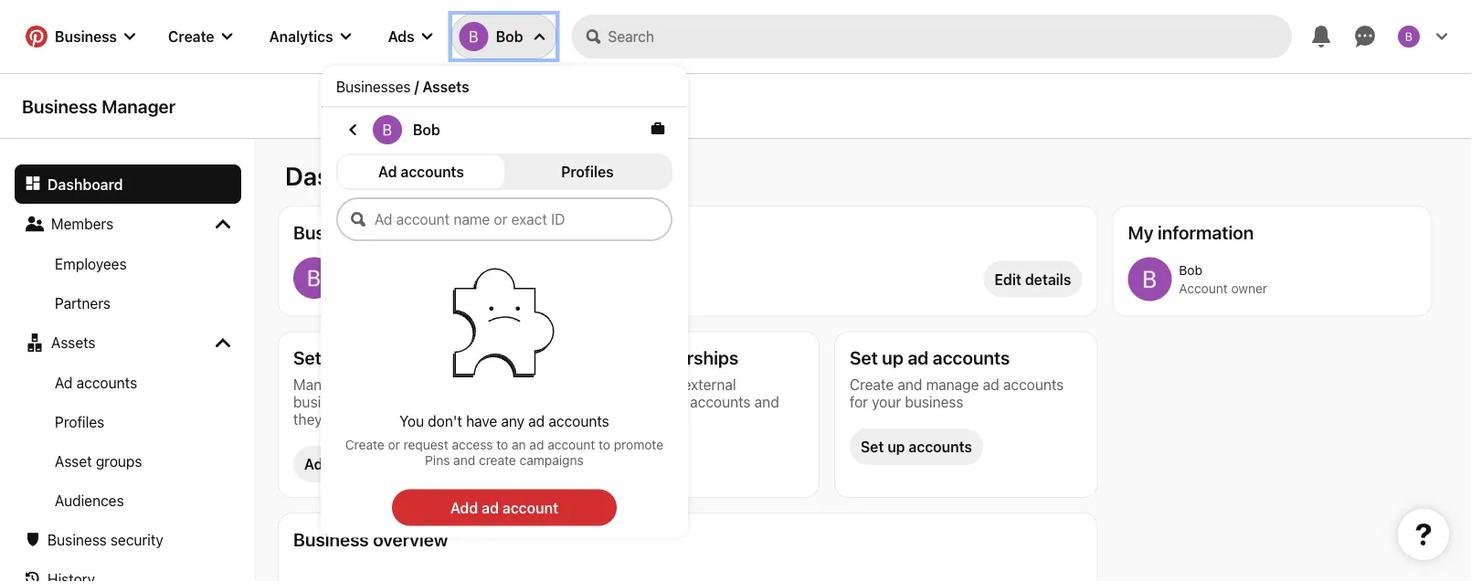 Task type: locate. For each thing, give the bounding box(es) containing it.
bob right bob image
[[413, 121, 440, 138]]

ad inside create partnerships collaborate with external businesses on ad accounts and tools
[[670, 393, 686, 410]]

ad accounts button inside tab list
[[338, 155, 504, 188]]

assets right assets icon on the left
[[51, 334, 96, 351]]

profiles button
[[504, 155, 671, 188], [15, 402, 241, 441]]

add employees
[[304, 456, 410, 473]]

account down tools
[[548, 437, 595, 452]]

assets inside assets dropdown button
[[51, 334, 96, 351]]

and right "external"
[[755, 393, 779, 410]]

manage
[[926, 376, 979, 393]]

overview
[[373, 528, 448, 550]]

up inside set up ad accounts create and manage ad accounts for your business
[[882, 347, 904, 368]]

create
[[168, 28, 214, 45], [572, 347, 628, 368], [850, 376, 894, 393], [345, 437, 385, 452]]

account
[[1179, 281, 1228, 296]]

employees button
[[15, 244, 241, 283]]

0 horizontal spatial ad
[[55, 374, 73, 391]]

1 horizontal spatial add
[[450, 499, 478, 516]]

dashboard
[[285, 161, 413, 191], [48, 175, 123, 193]]

create button
[[154, 15, 247, 58]]

1 business from the left
[[293, 393, 352, 410]]

to up request
[[406, 410, 420, 428]]

bob up the account
[[1179, 262, 1203, 277]]

owner
[[1232, 281, 1268, 296]]

1 vertical spatial more sections image
[[216, 335, 230, 350]]

bob
[[496, 28, 523, 45], [413, 121, 440, 138], [1179, 262, 1203, 277]]

create inside create dropdown button
[[168, 28, 214, 45]]

2 more sections image from the top
[[216, 335, 230, 350]]

your up who on the left
[[351, 347, 389, 368]]

add inside button
[[304, 456, 332, 473]]

analytics
[[269, 28, 333, 45]]

set inside set up ad accounts create and manage ad accounts for your business
[[850, 347, 878, 368]]

0 horizontal spatial information
[[373, 221, 469, 243]]

ad accounts
[[378, 163, 464, 181], [55, 374, 137, 391]]

and inside set up ad accounts create and manage ad accounts for your business
[[898, 376, 923, 393]]

add inside add ad account button
[[450, 499, 478, 516]]

ad down assets dropdown button
[[55, 374, 73, 391]]

ad right an
[[530, 437, 544, 452]]

accounts down partnerships
[[690, 393, 751, 410]]

add partners
[[583, 456, 673, 473]]

add inside add partners button
[[583, 456, 610, 473]]

0 horizontal spatial business
[[293, 393, 352, 410]]

pinterest image
[[26, 26, 48, 48]]

you don't have any ad accounts create or request access to an ad account to promote pins and create campaigns
[[345, 413, 664, 467]]

members button
[[15, 204, 241, 244]]

set inside set up your team manage who works in your business and which ad accounts they're assigned to
[[293, 347, 322, 368]]

bob image inside button
[[459, 22, 489, 51]]

and left the manage
[[898, 376, 923, 393]]

ads button
[[373, 15, 447, 58]]

1 information from the left
[[373, 221, 469, 243]]

ad up the manage
[[908, 347, 929, 368]]

0 horizontal spatial assets
[[51, 334, 96, 351]]

add
[[304, 456, 332, 473], [583, 456, 610, 473], [450, 499, 478, 516]]

to up add partners
[[599, 437, 611, 452]]

2 information from the left
[[1158, 221, 1254, 243]]

2 horizontal spatial your
[[872, 393, 901, 410]]

which
[[384, 393, 423, 410]]

1 horizontal spatial profiles
[[561, 163, 614, 181]]

create up add employees
[[345, 437, 385, 452]]

information
[[373, 221, 469, 243], [1158, 221, 1254, 243]]

ad right on
[[670, 393, 686, 410]]

1 vertical spatial account
[[503, 499, 558, 516]]

business id: 1109011614398600265
[[342, 280, 558, 295]]

1 horizontal spatial ad accounts
[[378, 163, 464, 181]]

1 vertical spatial profiles button
[[15, 402, 241, 441]]

set
[[293, 347, 322, 368], [850, 347, 878, 368], [861, 438, 884, 456]]

add ad account
[[450, 499, 558, 516]]

1 horizontal spatial to
[[497, 437, 508, 452]]

and inside you don't have any ad accounts create or request access to an ad account to promote pins and create campaigns
[[453, 452, 475, 467]]

manager
[[102, 95, 176, 117]]

ad accounts down assets dropdown button
[[55, 374, 137, 391]]

assets
[[423, 78, 469, 95], [51, 334, 96, 351]]

1 horizontal spatial ad accounts button
[[338, 155, 504, 188]]

more sections image for employees
[[216, 217, 230, 231]]

up inside button
[[888, 438, 905, 456]]

with
[[652, 376, 679, 393]]

2 horizontal spatial bob
[[1179, 262, 1203, 277]]

set down for
[[861, 438, 884, 456]]

accounts down bob image
[[401, 163, 464, 181]]

business for business information
[[293, 221, 369, 243]]

profiles for the profiles button inside the tab list
[[561, 163, 614, 181]]

account
[[548, 437, 595, 452], [503, 499, 558, 516]]

primary navigation header navigation
[[11, 4, 1460, 538]]

0 horizontal spatial dashboard
[[48, 175, 123, 193]]

business security button
[[15, 520, 241, 559]]

collaborate
[[572, 376, 648, 393]]

ad accounts down bob image
[[378, 163, 464, 181]]

ad
[[908, 347, 929, 368], [983, 376, 1000, 393], [427, 393, 444, 410], [670, 393, 686, 410], [528, 413, 545, 430], [530, 437, 544, 452], [482, 499, 499, 516]]

1 horizontal spatial bob
[[496, 28, 523, 45]]

business information
[[293, 221, 469, 243]]

partners
[[55, 294, 111, 312]]

0 vertical spatial ad
[[378, 163, 397, 181]]

accounts inside tab list
[[401, 163, 464, 181]]

and right pins
[[453, 452, 475, 467]]

information up the id: at left
[[373, 221, 469, 243]]

profiles for the leftmost the profiles button
[[55, 413, 104, 430]]

partners
[[614, 456, 673, 473]]

1 horizontal spatial assets
[[423, 78, 469, 95]]

more sections image inside assets dropdown button
[[216, 335, 230, 350]]

1 horizontal spatial business
[[905, 393, 964, 410]]

business
[[55, 28, 117, 45], [22, 95, 97, 117], [293, 221, 369, 243], [342, 280, 395, 295], [293, 528, 369, 550], [48, 531, 107, 548]]

up
[[326, 347, 347, 368], [882, 347, 904, 368], [888, 438, 905, 456]]

your
[[351, 347, 389, 368], [440, 376, 469, 393], [872, 393, 901, 410]]

2 business from the left
[[905, 393, 964, 410]]

partners button
[[15, 283, 241, 323]]

ads
[[388, 28, 415, 45]]

information up bob account owner
[[1158, 221, 1254, 243]]

business for business id: 1109011614398600265
[[342, 280, 395, 295]]

request
[[404, 437, 448, 452]]

your inside set up ad accounts create and manage ad accounts for your business
[[872, 393, 901, 410]]

0 vertical spatial ad accounts
[[378, 163, 464, 181]]

2 vertical spatial bob
[[1179, 262, 1203, 277]]

to
[[406, 410, 420, 428], [497, 437, 508, 452], [599, 437, 611, 452]]

ad up don't
[[427, 393, 444, 410]]

1 horizontal spatial profiles button
[[504, 155, 671, 188]]

dashboard button
[[15, 165, 241, 204]]

0 vertical spatial account
[[548, 437, 595, 452]]

bob image
[[373, 115, 402, 144]]

accounts down the manage
[[909, 438, 972, 456]]

people image
[[26, 215, 44, 233]]

audiences
[[55, 492, 124, 509]]

set inside set up accounts button
[[861, 438, 884, 456]]

1 vertical spatial ad accounts button
[[15, 363, 241, 402]]

and
[[898, 376, 923, 393], [356, 393, 380, 410], [755, 393, 779, 410], [453, 452, 475, 467]]

or
[[388, 437, 400, 452]]

ad down create
[[482, 499, 499, 516]]

business inside set up your team manage who works in your business and which ad accounts they're assigned to
[[293, 393, 352, 410]]

up inside set up your team manage who works in your business and which ad accounts they're assigned to
[[326, 347, 347, 368]]

ad accounts button down bob image
[[338, 155, 504, 188]]

more sections image
[[216, 217, 230, 231], [216, 335, 230, 350]]

0 horizontal spatial profiles
[[55, 413, 104, 430]]

ad inside tab list
[[378, 163, 397, 181]]

ad accounts button up asset groups button
[[15, 363, 241, 402]]

add for your
[[304, 456, 332, 473]]

0 horizontal spatial to
[[406, 410, 420, 428]]

0 vertical spatial assets
[[423, 78, 469, 95]]

information for my information
[[1158, 221, 1254, 243]]

and inside create partnerships collaborate with external businesses on ad accounts and tools
[[755, 393, 779, 410]]

create partnerships collaborate with external businesses on ad accounts and tools
[[572, 347, 779, 428]]

0 vertical spatial profiles button
[[504, 155, 671, 188]]

to left an
[[497, 437, 508, 452]]

your right in
[[440, 376, 469, 393]]

empty state puzzle icon image
[[453, 267, 556, 377]]

1 vertical spatial profiles
[[55, 413, 104, 430]]

business up set up accounts
[[905, 393, 964, 410]]

business
[[293, 393, 352, 410], [905, 393, 964, 410]]

business manager
[[22, 95, 176, 117]]

business inside "button"
[[48, 531, 107, 548]]

business for business
[[55, 28, 117, 45]]

1 horizontal spatial ad
[[378, 163, 397, 181]]

accounts down businesses
[[549, 413, 609, 430]]

more sections image inside the members dropdown button
[[216, 217, 230, 231]]

my
[[1128, 221, 1154, 243]]

id:
[[398, 280, 414, 295]]

dashboard down bob image
[[285, 161, 413, 191]]

0 vertical spatial bob
[[496, 28, 523, 45]]

2 horizontal spatial add
[[583, 456, 610, 473]]

more sections image for ad accounts
[[216, 335, 230, 350]]

ad
[[378, 163, 397, 181], [55, 374, 73, 391]]

profiles inside tab list
[[561, 163, 614, 181]]

business inside button
[[55, 28, 117, 45]]

profiles
[[561, 163, 614, 181], [55, 413, 104, 430]]

0 vertical spatial profiles
[[561, 163, 614, 181]]

0 horizontal spatial ad accounts
[[55, 374, 137, 391]]

external
[[683, 376, 736, 393]]

1 vertical spatial ad
[[55, 374, 73, 391]]

assets right /
[[423, 78, 469, 95]]

0 horizontal spatial ad accounts button
[[15, 363, 241, 402]]

0 horizontal spatial bob
[[413, 121, 440, 138]]

pins
[[425, 452, 450, 467]]

1 vertical spatial assets
[[51, 334, 96, 351]]

your right for
[[872, 393, 901, 410]]

team
[[393, 347, 435, 368]]

account down campaigns on the left of the page
[[503, 499, 558, 516]]

create right business badge dropdown menu button image
[[168, 28, 214, 45]]

ad down bob image
[[378, 163, 397, 181]]

1 more sections image from the top
[[216, 217, 230, 231]]

accounts up have
[[447, 393, 508, 410]]

and left which
[[356, 393, 380, 410]]

0 horizontal spatial add
[[304, 456, 332, 473]]

business up add employees
[[293, 393, 352, 410]]

create up set up accounts
[[850, 376, 894, 393]]

ad accounts button
[[338, 155, 504, 188], [15, 363, 241, 402]]

tab list
[[336, 154, 673, 190]]

0 horizontal spatial your
[[351, 347, 389, 368]]

1 horizontal spatial information
[[1158, 221, 1254, 243]]

bob left account switcher arrow icon
[[496, 28, 523, 45]]

dashboard up members
[[48, 175, 123, 193]]

0 vertical spatial more sections image
[[216, 217, 230, 231]]

business security
[[48, 531, 163, 548]]

assigned
[[343, 410, 403, 428]]

bob image
[[459, 22, 489, 51], [1398, 26, 1420, 48], [293, 257, 335, 299], [1128, 257, 1172, 301]]

set up "manage"
[[293, 347, 322, 368]]

businesses / assets
[[336, 78, 469, 95]]

accounts down assets dropdown button
[[76, 374, 137, 391]]

/
[[415, 78, 419, 95]]

create up collaborate
[[572, 347, 628, 368]]

set up for
[[850, 347, 878, 368]]

tab list containing ad accounts
[[336, 154, 673, 190]]

0 vertical spatial ad accounts button
[[338, 155, 504, 188]]



Task type: describe. For each thing, give the bounding box(es) containing it.
add employees button
[[293, 446, 421, 483]]

search icon image
[[586, 29, 601, 44]]

add for collaborate
[[583, 456, 610, 473]]

information for business information
[[373, 221, 469, 243]]

account inside you don't have any ad accounts create or request access to an ad account to promote pins and create campaigns
[[548, 437, 595, 452]]

analytics button
[[255, 15, 366, 58]]

accounts right the manage
[[1003, 376, 1064, 393]]

manage
[[293, 376, 346, 393]]

business for business security
[[48, 531, 107, 548]]

asset groups button
[[15, 441, 241, 481]]

tools
[[572, 410, 604, 428]]

assets button
[[15, 323, 241, 363]]

partnerships
[[632, 347, 739, 368]]

assets inside the primary navigation header navigation
[[423, 78, 469, 95]]

set up ad accounts create and manage ad accounts for your business
[[850, 347, 1064, 410]]

ad inside set up your team manage who works in your business and which ad accounts they're assigned to
[[427, 393, 444, 410]]

up for accounts
[[888, 438, 905, 456]]

edit details button
[[984, 261, 1082, 297]]

profiles button inside tab list
[[504, 155, 671, 188]]

create inside create partnerships collaborate with external businesses on ad accounts and tools
[[572, 347, 628, 368]]

bob button
[[452, 15, 556, 58]]

groups
[[96, 452, 142, 470]]

asset groups
[[55, 452, 142, 470]]

businesses
[[572, 393, 646, 410]]

members
[[51, 215, 113, 232]]

up for your
[[326, 347, 347, 368]]

bob inside button
[[496, 28, 523, 45]]

1 horizontal spatial your
[[440, 376, 469, 393]]

assets image
[[26, 334, 44, 352]]

0 horizontal spatial profiles button
[[15, 402, 241, 441]]

business inside set up ad accounts create and manage ad accounts for your business
[[905, 393, 964, 410]]

have
[[466, 413, 497, 430]]

set for set up ad accounts
[[850, 347, 878, 368]]

dashboard inside button
[[48, 175, 123, 193]]

bob account owner
[[1179, 262, 1268, 296]]

works
[[382, 376, 421, 393]]

businesses link
[[336, 78, 411, 95]]

employees
[[336, 456, 410, 473]]

any
[[501, 413, 525, 430]]

add ad account button
[[392, 489, 617, 526]]

Account search search field
[[336, 197, 673, 241]]

create inside you don't have any ad accounts create or request access to an ad account to promote pins and create campaigns
[[345, 437, 385, 452]]

for
[[850, 393, 868, 410]]

dashboard image
[[26, 176, 40, 190]]

in
[[425, 376, 436, 393]]

to inside set up your team manage who works in your business and which ad accounts they're assigned to
[[406, 410, 420, 428]]

tab list inside the primary navigation header navigation
[[336, 154, 673, 190]]

they're
[[293, 410, 339, 428]]

set up accounts button
[[850, 429, 983, 465]]

employees
[[55, 255, 127, 272]]

Search text field
[[608, 15, 1292, 58]]

audiences button
[[15, 481, 241, 520]]

businesses
[[336, 78, 411, 95]]

details
[[1025, 271, 1071, 288]]

business for business manager
[[22, 95, 97, 117]]

accounts inside button
[[909, 438, 972, 456]]

promote
[[614, 437, 664, 452]]

you
[[399, 413, 424, 430]]

access
[[452, 437, 493, 452]]

business badge dropdown menu button image
[[124, 31, 135, 42]]

campaigns
[[520, 452, 584, 467]]

ad inside add ad account button
[[482, 499, 499, 516]]

1 horizontal spatial dashboard
[[285, 161, 413, 191]]

create inside set up ad accounts create and manage ad accounts for your business
[[850, 376, 894, 393]]

an
[[512, 437, 526, 452]]

set for set up your team
[[293, 347, 322, 368]]

1 vertical spatial bob
[[413, 121, 440, 138]]

business overview
[[293, 528, 448, 550]]

history image
[[26, 572, 40, 582]]

add partners button
[[572, 446, 684, 483]]

asset
[[55, 452, 92, 470]]

accounts inside you don't have any ad accounts create or request access to an ad account to promote pins and create campaigns
[[549, 413, 609, 430]]

ad right the manage
[[983, 376, 1000, 393]]

set up your team manage who works in your business and which ad accounts they're assigned to
[[293, 347, 508, 428]]

business for business overview
[[293, 528, 369, 550]]

accounts inside create partnerships collaborate with external businesses on ad accounts and tools
[[690, 393, 751, 410]]

1109011614398600265
[[418, 280, 558, 295]]

business button
[[15, 15, 146, 58]]

and inside set up your team manage who works in your business and which ad accounts they're assigned to
[[356, 393, 380, 410]]

on
[[649, 393, 666, 410]]

security
[[111, 531, 163, 548]]

my information
[[1128, 221, 1254, 243]]

security image
[[26, 533, 40, 547]]

don't
[[428, 413, 462, 430]]

1 vertical spatial ad accounts
[[55, 374, 137, 391]]

up for ad
[[882, 347, 904, 368]]

edit
[[995, 271, 1022, 288]]

account inside button
[[503, 499, 558, 516]]

who
[[350, 376, 378, 393]]

account switcher arrow icon image
[[534, 31, 545, 42]]

accounts up the manage
[[933, 347, 1010, 368]]

2 horizontal spatial to
[[599, 437, 611, 452]]

set up accounts
[[861, 438, 972, 456]]

create
[[479, 452, 516, 467]]

edit details
[[995, 271, 1071, 288]]

accounts inside set up your team manage who works in your business and which ad accounts they're assigned to
[[447, 393, 508, 410]]

bob inside bob account owner
[[1179, 262, 1203, 277]]

ad right any
[[528, 413, 545, 430]]

ad accounts inside the primary navigation header navigation
[[378, 163, 464, 181]]



Task type: vqa. For each thing, say whether or not it's contained in the screenshot.
Search text field
yes



